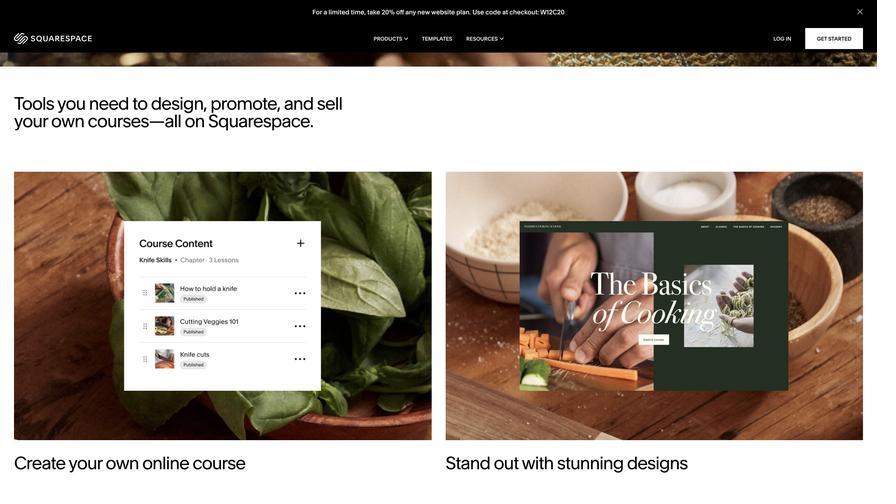 Task type: vqa. For each thing, say whether or not it's contained in the screenshot.
I'M
no



Task type: describe. For each thing, give the bounding box(es) containing it.
stunning
[[558, 452, 624, 474]]

get started link
[[806, 28, 864, 49]]

and
[[284, 93, 314, 114]]

own inside tools you need to design, promote, and sell your own courses—all on squarespace.
[[51, 110, 84, 132]]

1 vertical spatial own
[[106, 452, 139, 474]]

off
[[397, 8, 404, 16]]

website
[[432, 8, 455, 16]]

stand
[[446, 452, 491, 474]]

tools
[[14, 93, 54, 114]]

need
[[89, 93, 129, 114]]

promote,
[[211, 93, 281, 114]]

use
[[473, 8, 485, 16]]

get
[[818, 35, 828, 42]]

w12c20
[[541, 8, 565, 16]]

new
[[418, 8, 430, 16]]

to
[[132, 93, 148, 114]]

products
[[374, 35, 403, 42]]

custom website showing cooking courses available for access. image
[[446, 172, 864, 440]]

log             in link
[[774, 35, 792, 42]]

designs
[[628, 452, 688, 474]]

site-owner view of course content, including chapter and lesson breakdowns. image
[[14, 172, 432, 440]]

you
[[57, 93, 85, 114]]

started
[[829, 35, 852, 42]]

limited
[[329, 8, 350, 16]]

log
[[774, 35, 785, 42]]

your inside tools you need to design, promote, and sell your own courses—all on squarespace.
[[14, 110, 48, 132]]

products button
[[374, 25, 408, 53]]

get started
[[818, 35, 852, 42]]

squarespace logo image
[[14, 33, 92, 44]]

checkout:
[[510, 8, 540, 16]]

on
[[185, 110, 205, 132]]

squarespace.
[[208, 110, 314, 132]]

for
[[313, 8, 322, 16]]

create
[[14, 452, 65, 474]]

at
[[503, 8, 509, 16]]

plan.
[[457, 8, 471, 16]]



Task type: locate. For each thing, give the bounding box(es) containing it.
with
[[522, 452, 554, 474]]

in
[[787, 35, 792, 42]]

1 horizontal spatial own
[[106, 452, 139, 474]]

resources
[[467, 35, 498, 42]]

tools you need to design, promote, and sell your own courses—all on squarespace.
[[14, 93, 343, 132]]

1 horizontal spatial your
[[69, 452, 102, 474]]

any
[[406, 8, 416, 16]]

log             in
[[774, 35, 792, 42]]

online
[[142, 452, 189, 474]]

design,
[[151, 93, 207, 114]]

time,
[[351, 8, 366, 16]]

templates
[[422, 35, 453, 42]]

0 horizontal spatial own
[[51, 110, 84, 132]]

courses—all
[[88, 110, 181, 132]]

a
[[324, 8, 328, 16]]

course
[[193, 452, 246, 474]]

for a limited time, take 20% off any new website plan. use code at checkout: w12c20
[[313, 8, 565, 16]]

20%
[[382, 8, 395, 16]]

0 vertical spatial own
[[51, 110, 84, 132]]

templates link
[[422, 25, 453, 53]]

your
[[14, 110, 48, 132], [69, 452, 102, 474]]

0 horizontal spatial your
[[14, 110, 48, 132]]

sell
[[317, 93, 343, 114]]

resources button
[[467, 25, 504, 53]]

1 vertical spatial your
[[69, 452, 102, 474]]

code
[[486, 8, 501, 16]]

stand out with stunning designs
[[446, 452, 688, 474]]

create your own online course
[[14, 452, 246, 474]]

take
[[368, 8, 381, 16]]

own
[[51, 110, 84, 132], [106, 452, 139, 474]]

a wooden bench with fitness props on it, in a room with blue walls. image
[[0, 0, 878, 67]]

out
[[494, 452, 519, 474]]

0 vertical spatial your
[[14, 110, 48, 132]]

squarespace logo link
[[14, 33, 184, 44]]



